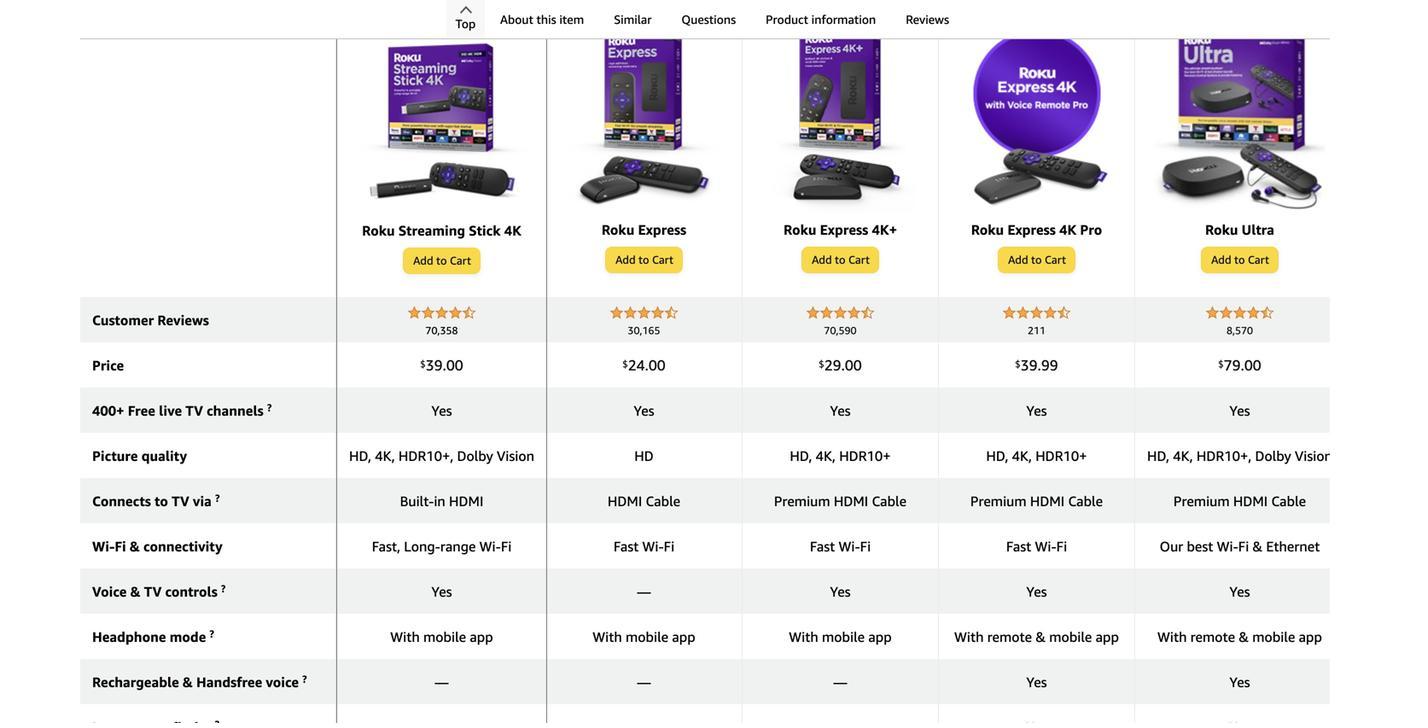 Task type: vqa. For each thing, say whether or not it's contained in the screenshot.
submit in search field
no



Task type: locate. For each thing, give the bounding box(es) containing it.
211
[[1028, 324, 1046, 336]]

fi
[[115, 538, 126, 554], [501, 538, 512, 554], [664, 538, 675, 554], [860, 538, 871, 554], [1057, 538, 1067, 554], [1239, 538, 1249, 554]]

roku express link
[[558, 20, 730, 247]]

0 horizontal spatial premium
[[774, 493, 830, 509]]

add down roku ultra
[[1212, 253, 1232, 266]]

4 hdmi from the left
[[1030, 493, 1065, 509]]

1 horizontal spatial fast
[[810, 538, 835, 554]]

connects to tv via
[[92, 493, 215, 509]]

1 express from the left
[[638, 221, 687, 238]]

30,165
[[628, 324, 660, 336]]

tv
[[186, 402, 203, 419], [172, 493, 189, 509], [144, 583, 162, 600]]

questions
[[682, 12, 736, 26]]

to for roku ultra
[[1235, 253, 1245, 266]]

hdmi
[[449, 493, 484, 509], [608, 493, 642, 509], [834, 493, 869, 509], [1030, 493, 1065, 509], [1234, 493, 1268, 509]]

4 fi from the left
[[860, 538, 871, 554]]

0 horizontal spatial hd, 4k, hdr10+
[[790, 448, 891, 464]]

&
[[130, 538, 140, 554], [1253, 538, 1263, 554], [130, 583, 140, 600], [1036, 629, 1046, 645], [1239, 629, 1249, 645], [183, 674, 193, 690]]

3 $ from the left
[[819, 359, 824, 370]]

1 app from the left
[[470, 629, 493, 645]]

0 horizontal spatial 39
[[426, 356, 443, 374]]

3 mobile from the left
[[822, 629, 865, 645]]

1 hd, from the left
[[349, 448, 371, 464]]

. down 30,165
[[645, 356, 649, 374]]

1 horizontal spatial reviews
[[906, 12, 949, 26]]

voice
[[266, 674, 299, 690]]

add to cart submit down roku express 4k+
[[803, 247, 878, 272]]

2 horizontal spatial fast
[[1006, 538, 1032, 554]]

2 . from the left
[[645, 356, 649, 374]]

free
[[128, 402, 155, 419]]

4k
[[1060, 221, 1077, 238], [504, 222, 522, 238]]

tv left controls
[[144, 583, 162, 600]]

customer
[[92, 312, 154, 328]]

1 horizontal spatial vision
[[1295, 448, 1333, 464]]

express for roku express
[[638, 221, 687, 238]]

roku express 4k+
[[784, 221, 897, 238]]

to down roku express
[[639, 253, 649, 266]]

1 vision from the left
[[497, 448, 534, 464]]

1 fast from the left
[[614, 538, 639, 554]]

similar
[[614, 12, 652, 26]]

1 00 from the left
[[446, 356, 463, 374]]

$ inside '$ 29 . 00'
[[819, 359, 824, 370]]

fast
[[614, 538, 639, 554], [810, 538, 835, 554], [1006, 538, 1032, 554]]

wi-
[[92, 538, 115, 554], [480, 538, 501, 554], [642, 538, 664, 554], [839, 538, 860, 554], [1035, 538, 1057, 554], [1217, 538, 1239, 554]]

hd,
[[349, 448, 371, 464], [790, 448, 812, 464], [986, 448, 1009, 464], [1147, 448, 1170, 464]]

add to cart submit for roku express
[[606, 247, 682, 272]]

cart for roku streaming stick 4k
[[450, 254, 471, 267]]

1 hd, 4k, hdr10+, dolby vision from the left
[[349, 448, 534, 464]]

3 hd, from the left
[[986, 448, 1009, 464]]

$ 39 . 00
[[420, 356, 463, 374]]

. down the 8,570
[[1241, 356, 1245, 374]]

5 with from the left
[[1158, 629, 1187, 645]]

2 with remote & mobile app from the left
[[1158, 629, 1322, 645]]

best
[[1187, 538, 1214, 554]]

2 premium hdmi cable from the left
[[971, 493, 1103, 509]]

3 premium from the left
[[1174, 493, 1230, 509]]

1 horizontal spatial 4k
[[1060, 221, 1077, 238]]

roku express 2022 image
[[559, 20, 730, 212]]

2 remote from the left
[[1191, 629, 1236, 645]]

1 horizontal spatial remote
[[1191, 629, 1236, 645]]

premium hdmi cable
[[774, 493, 907, 509], [971, 493, 1103, 509], [1174, 493, 1306, 509]]

4k,
[[375, 448, 395, 464], [816, 448, 836, 464], [1012, 448, 1032, 464], [1173, 448, 1193, 464]]

add down roku express 4k+
[[812, 253, 832, 266]]

stick
[[469, 222, 501, 238]]

to down roku express 4k+
[[835, 253, 846, 266]]

5 fi from the left
[[1057, 538, 1067, 554]]

99
[[1041, 356, 1058, 374]]

with
[[390, 629, 420, 645], [593, 629, 622, 645], [789, 629, 819, 645], [955, 629, 984, 645], [1158, 629, 1187, 645]]

information
[[812, 12, 876, 26]]

1 vertical spatial reviews
[[157, 312, 209, 328]]

79
[[1224, 356, 1241, 374]]

add to cart
[[616, 253, 674, 266], [812, 253, 870, 266], [1008, 253, 1066, 266], [1212, 253, 1270, 266], [413, 254, 471, 267]]

roku ultra link
[[1147, 20, 1333, 247]]

6 fi from the left
[[1239, 538, 1249, 554]]

roku for roku express 4k+
[[784, 221, 817, 238]]

1 cable from the left
[[646, 493, 681, 509]]

39
[[426, 356, 443, 374], [1021, 356, 1038, 374]]

4 $ from the left
[[1015, 359, 1021, 370]]

3 . from the left
[[841, 356, 845, 374]]

1 horizontal spatial hdr10+
[[1036, 448, 1087, 464]]

0 horizontal spatial reviews
[[157, 312, 209, 328]]

price
[[92, 357, 124, 373]]

1 horizontal spatial hd, 4k, hdr10+
[[986, 448, 1087, 464]]

1 vertical spatial tv
[[172, 493, 189, 509]]

4 wi- from the left
[[839, 538, 860, 554]]

3 express from the left
[[1008, 221, 1056, 238]]

mobile
[[423, 629, 466, 645], [626, 629, 669, 645], [822, 629, 865, 645], [1050, 629, 1092, 645], [1253, 629, 1296, 645]]

00
[[446, 356, 463, 374], [649, 356, 666, 374], [845, 356, 862, 374], [1245, 356, 1262, 374]]

add for roku ultra
[[1212, 253, 1232, 266]]

$ inside $ 39 . 00
[[420, 359, 426, 370]]

quality
[[141, 448, 187, 464]]

add to cart for roku streaming stick 4k
[[413, 254, 471, 267]]

hd, 4k, hdr10+, dolby vision
[[349, 448, 534, 464], [1147, 448, 1333, 464]]

5 . from the left
[[1241, 356, 1245, 374]]

4 00 from the left
[[1245, 356, 1262, 374]]

dolby
[[457, 448, 493, 464], [1255, 448, 1292, 464]]

$ 79 . 00
[[1219, 356, 1262, 374]]

fast, long-range wi-fi
[[372, 538, 512, 554]]

item
[[560, 12, 584, 26]]

2 $ from the left
[[623, 359, 628, 370]]

1 premium from the left
[[774, 493, 830, 509]]

1 horizontal spatial premium
[[971, 493, 1027, 509]]

1 dolby from the left
[[457, 448, 493, 464]]

$ for $ 79 . 00
[[1219, 359, 1224, 370]]

add to cart down roku express 4k pro
[[1008, 253, 1066, 266]]

add down roku express 4k pro
[[1008, 253, 1028, 266]]

4 . from the left
[[1038, 356, 1041, 374]]

roku for roku ultra
[[1206, 221, 1238, 238]]

0 horizontal spatial remote
[[988, 629, 1032, 645]]

cart down roku express
[[652, 253, 674, 266]]

roku streaming stick 4k
[[362, 222, 522, 238]]

1 4k, from the left
[[375, 448, 395, 464]]

cart down roku express 4k pro
[[1045, 253, 1066, 266]]

with mobile app
[[390, 629, 493, 645], [593, 629, 696, 645], [789, 629, 892, 645]]

0 horizontal spatial vision
[[497, 448, 534, 464]]

reviews
[[906, 12, 949, 26], [157, 312, 209, 328]]

1 horizontal spatial premium hdmi cable
[[971, 493, 1103, 509]]

add to cart submit down roku streaming stick 4k
[[404, 248, 480, 273]]

to down roku express 4k pro
[[1031, 253, 1042, 266]]

add
[[616, 253, 636, 266], [812, 253, 832, 266], [1008, 253, 1028, 266], [1212, 253, 1232, 266], [413, 254, 433, 267]]

roku
[[602, 221, 635, 238], [784, 221, 817, 238], [971, 221, 1004, 238], [1206, 221, 1238, 238], [362, 222, 395, 238]]

add to cart submit for roku ultra
[[1202, 247, 1278, 272]]

2 horizontal spatial fast wi-fi
[[1006, 538, 1067, 554]]

. for $ 24 . 00
[[645, 356, 649, 374]]

add to cart down roku ultra
[[1212, 253, 1270, 266]]

add to cart submit down roku express 4k pro
[[999, 247, 1075, 272]]

3 fast wi-fi from the left
[[1006, 538, 1067, 554]]

$
[[420, 359, 426, 370], [623, 359, 628, 370], [819, 359, 824, 370], [1015, 359, 1021, 370], [1219, 359, 1224, 370]]

express
[[638, 221, 687, 238], [820, 221, 869, 238], [1008, 221, 1056, 238]]

1 39 from the left
[[426, 356, 443, 374]]

0 horizontal spatial express
[[638, 221, 687, 238]]

to down roku streaming stick 4k
[[436, 254, 447, 267]]

0 horizontal spatial hd, 4k, hdr10+, dolby vision
[[349, 448, 534, 464]]

remote
[[988, 629, 1032, 645], [1191, 629, 1236, 645]]

hdr10+,
[[399, 448, 454, 464], [1197, 448, 1252, 464]]

0 horizontal spatial premium hdmi cable
[[774, 493, 907, 509]]

4k left pro
[[1060, 221, 1077, 238]]

.
[[443, 356, 446, 374], [645, 356, 649, 374], [841, 356, 845, 374], [1038, 356, 1041, 374], [1241, 356, 1245, 374]]

hdr10+
[[839, 448, 891, 464], [1036, 448, 1087, 464]]

1 horizontal spatial dolby
[[1255, 448, 1292, 464]]

with remote & mobile app
[[955, 629, 1119, 645], [1158, 629, 1322, 645]]

to
[[639, 253, 649, 266], [835, 253, 846, 266], [1031, 253, 1042, 266], [1235, 253, 1245, 266], [436, 254, 447, 267], [155, 493, 168, 509]]

roku express 4k+ image
[[755, 20, 926, 212]]

1 hdr10+ from the left
[[839, 448, 891, 464]]

add to cart down roku streaming stick 4k
[[413, 254, 471, 267]]

1 horizontal spatial express
[[820, 221, 869, 238]]

add to cart down roku express
[[616, 253, 674, 266]]

1 $ from the left
[[420, 359, 426, 370]]

70,358
[[426, 324, 458, 336]]

1 horizontal spatial hdr10+,
[[1197, 448, 1252, 464]]

to for roku express 4k+
[[835, 253, 846, 266]]

roku for roku express 4k pro
[[971, 221, 1004, 238]]

39 down "70,358"
[[426, 356, 443, 374]]

0 horizontal spatial with mobile app
[[390, 629, 493, 645]]

headphone
[[92, 629, 166, 645]]

0 horizontal spatial with remote & mobile app
[[955, 629, 1119, 645]]

tv right live
[[186, 402, 203, 419]]

to down roku ultra
[[1235, 253, 1245, 266]]

2 horizontal spatial with mobile app
[[789, 629, 892, 645]]

70,590
[[824, 324, 857, 336]]

1 hdmi from the left
[[449, 493, 484, 509]]

2 with from the left
[[593, 629, 622, 645]]

1 with mobile app from the left
[[390, 629, 493, 645]]

3 app from the left
[[869, 629, 892, 645]]

hd, 4k, hdr10+
[[790, 448, 891, 464], [986, 448, 1087, 464]]

—
[[637, 583, 651, 600], [435, 674, 449, 690], [637, 674, 651, 690], [834, 674, 847, 690]]

4k right the stick
[[504, 222, 522, 238]]

. down the 211
[[1038, 356, 1041, 374]]

2 00 from the left
[[649, 356, 666, 374]]

2 horizontal spatial premium hdmi cable
[[1174, 493, 1306, 509]]

3 4k, from the left
[[1012, 448, 1032, 464]]

0 horizontal spatial fast
[[614, 538, 639, 554]]

2 vertical spatial tv
[[144, 583, 162, 600]]

$ inside $ 79 . 00
[[1219, 359, 1224, 370]]

00 right 29
[[845, 356, 862, 374]]

picture quality
[[92, 448, 187, 464]]

1 horizontal spatial with mobile app
[[593, 629, 696, 645]]

0 horizontal spatial hdr10+,
[[399, 448, 454, 464]]

app
[[470, 629, 493, 645], [672, 629, 696, 645], [869, 629, 892, 645], [1096, 629, 1119, 645], [1299, 629, 1322, 645]]

add to cart submit down roku express
[[606, 247, 682, 272]]

2 horizontal spatial premium
[[1174, 493, 1230, 509]]

fast wi-fi
[[614, 538, 675, 554], [810, 538, 871, 554], [1006, 538, 1067, 554]]

$ inside $ 24 . 00
[[623, 359, 628, 370]]

3 00 from the left
[[845, 356, 862, 374]]

to for roku express
[[639, 253, 649, 266]]

ultra
[[1242, 221, 1275, 238]]

add down streaming at top
[[413, 254, 433, 267]]

2 hdr10+, from the left
[[1197, 448, 1252, 464]]

00 right 79
[[1245, 356, 1262, 374]]

3 premium hdmi cable from the left
[[1174, 493, 1306, 509]]

2 horizontal spatial express
[[1008, 221, 1056, 238]]

reviews right customer at top
[[157, 312, 209, 328]]

add to cart down roku express 4k+
[[812, 253, 870, 266]]

2 cable from the left
[[872, 493, 907, 509]]

product information
[[766, 12, 876, 26]]

3 with from the left
[[789, 629, 819, 645]]

1 hdr10+, from the left
[[399, 448, 454, 464]]

0 horizontal spatial 4k
[[504, 222, 522, 238]]

add to cart for roku express
[[616, 253, 674, 266]]

Add to Cart submit
[[606, 247, 682, 272], [803, 247, 878, 272], [999, 247, 1075, 272], [1202, 247, 1278, 272], [404, 248, 480, 273]]

about
[[500, 12, 533, 26]]

00 for 24
[[649, 356, 666, 374]]

1 horizontal spatial with remote & mobile app
[[1158, 629, 1322, 645]]

5 mobile from the left
[[1253, 629, 1296, 645]]

4 with from the left
[[955, 629, 984, 645]]

2 express from the left
[[820, 221, 869, 238]]

1 horizontal spatial 39
[[1021, 356, 1038, 374]]

add down roku express
[[616, 253, 636, 266]]

5 $ from the left
[[1219, 359, 1224, 370]]

5 wi- from the left
[[1035, 538, 1057, 554]]

0 horizontal spatial fast wi-fi
[[614, 538, 675, 554]]

cart down ultra
[[1248, 253, 1270, 266]]

0 horizontal spatial hdr10+
[[839, 448, 891, 464]]

cart
[[652, 253, 674, 266], [849, 253, 870, 266], [1045, 253, 1066, 266], [1248, 253, 1270, 266], [450, 254, 471, 267]]

00 right 24
[[649, 356, 666, 374]]

. down "70,358"
[[443, 356, 446, 374]]

to right the connects
[[155, 493, 168, 509]]

roku ultra 2022 image
[[1155, 20, 1325, 212]]

reviews right information on the right top of the page
[[906, 12, 949, 26]]

00 down "70,358"
[[446, 356, 463, 374]]

4 4k, from the left
[[1173, 448, 1193, 464]]

2 premium from the left
[[971, 493, 1027, 509]]

00 for 39
[[446, 356, 463, 374]]

built-
[[400, 493, 434, 509]]

cart down roku streaming stick 4k
[[450, 254, 471, 267]]

cart down roku express 4k+
[[849, 253, 870, 266]]

2 dolby from the left
[[1255, 448, 1292, 464]]

0 vertical spatial reviews
[[906, 12, 949, 26]]

cable
[[646, 493, 681, 509], [872, 493, 907, 509], [1068, 493, 1103, 509], [1272, 493, 1306, 509]]

. down 70,590
[[841, 356, 845, 374]]

1 . from the left
[[443, 356, 446, 374]]

2 app from the left
[[672, 629, 696, 645]]

fast,
[[372, 538, 401, 554]]

vision
[[497, 448, 534, 464], [1295, 448, 1333, 464]]

add to cart submit down roku ultra
[[1202, 247, 1278, 272]]

0 horizontal spatial dolby
[[457, 448, 493, 464]]

39 for 00
[[426, 356, 443, 374]]

tv for controls
[[144, 583, 162, 600]]

$ inside $ 39 . 99
[[1015, 359, 1021, 370]]

2 39 from the left
[[1021, 356, 1038, 374]]

1 horizontal spatial hd, 4k, hdr10+, dolby vision
[[1147, 448, 1333, 464]]

tv left the "via"
[[172, 493, 189, 509]]

add for roku express 4k+
[[812, 253, 832, 266]]

4 mobile from the left
[[1050, 629, 1092, 645]]

wi-fi & connectivity
[[92, 538, 223, 554]]

roku for roku express
[[602, 221, 635, 238]]

1 horizontal spatial fast wi-fi
[[810, 538, 871, 554]]

voice
[[92, 583, 127, 600]]

39 left 99
[[1021, 356, 1038, 374]]

express for roku express 4k pro
[[1008, 221, 1056, 238]]



Task type: describe. For each thing, give the bounding box(es) containing it.
8,570
[[1227, 324, 1253, 336]]

via
[[193, 493, 212, 509]]

2 vision from the left
[[1295, 448, 1333, 464]]

add to cart submit for roku express 4k+
[[803, 247, 878, 272]]

built-in hdmi
[[400, 493, 484, 509]]

1 fi from the left
[[115, 538, 126, 554]]

1 mobile from the left
[[423, 629, 466, 645]]

$ 29 . 00
[[819, 356, 862, 374]]

connectivity
[[143, 538, 223, 554]]

rechargeable & handsfree voice
[[92, 674, 302, 690]]

hd
[[635, 448, 654, 464]]

roku express 4k pro link
[[951, 20, 1123, 247]]

cart for roku express 4k pro
[[1045, 253, 1066, 266]]

our best wi-fi & ethernet
[[1160, 538, 1320, 554]]

express for roku express 4k+
[[820, 221, 869, 238]]

roku express 4k pro
[[971, 221, 1102, 238]]

4 app from the left
[[1096, 629, 1119, 645]]

2 fast wi-fi from the left
[[810, 538, 871, 554]]

4 cable from the left
[[1272, 493, 1306, 509]]

$ for $ 24 . 00
[[623, 359, 628, 370]]

2 hdr10+ from the left
[[1036, 448, 1087, 464]]

about this item
[[500, 12, 584, 26]]

picture
[[92, 448, 138, 464]]

0 vertical spatial tv
[[186, 402, 203, 419]]

2 hd, 4k, hdr10+, dolby vision from the left
[[1147, 448, 1333, 464]]

rss 4k image
[[356, 21, 527, 213]]

2 with mobile app from the left
[[593, 629, 696, 645]]

rechargeable
[[92, 674, 179, 690]]

our
[[1160, 538, 1184, 554]]

cart for roku ultra
[[1248, 253, 1270, 266]]

39 for 99
[[1021, 356, 1038, 374]]

streaming
[[399, 222, 465, 238]]

add to cart for roku express 4k pro
[[1008, 253, 1066, 266]]

1 hd, 4k, hdr10+ from the left
[[790, 448, 891, 464]]

headphone mode
[[92, 629, 210, 645]]

add to cart for roku express 4k+
[[812, 253, 870, 266]]

1 fast wi-fi from the left
[[614, 538, 675, 554]]

3 fi from the left
[[664, 538, 675, 554]]

24
[[628, 356, 645, 374]]

1 premium hdmi cable from the left
[[774, 493, 907, 509]]

$ for $ 39 . 00
[[420, 359, 426, 370]]

to for roku streaming stick 4k
[[436, 254, 447, 267]]

roku for roku streaming stick 4k
[[362, 222, 395, 238]]

add to cart for roku ultra
[[1212, 253, 1270, 266]]

2 fi from the left
[[501, 538, 512, 554]]

5 app from the left
[[1299, 629, 1322, 645]]

roku express 4k+ link
[[755, 20, 926, 247]]

this
[[537, 12, 556, 26]]

$ 24 . 00
[[623, 356, 666, 374]]

$ for $ 39 . 99
[[1015, 359, 1021, 370]]

express 4k with voice remote pro image
[[952, 20, 1122, 212]]

in
[[434, 493, 446, 509]]

range
[[440, 538, 476, 554]]

29
[[824, 356, 841, 374]]

3 with mobile app from the left
[[789, 629, 892, 645]]

. for $ 29 . 00
[[841, 356, 845, 374]]

voice & tv controls
[[92, 583, 221, 600]]

2 wi- from the left
[[480, 538, 501, 554]]

add to cart submit for roku streaming stick 4k
[[404, 248, 480, 273]]

3 cable from the left
[[1068, 493, 1103, 509]]

5 hdmi from the left
[[1234, 493, 1268, 509]]

mode
[[170, 629, 206, 645]]

hdmi cable
[[608, 493, 681, 509]]

pro
[[1080, 221, 1102, 238]]

cart for roku express 4k+
[[849, 253, 870, 266]]

3 hdmi from the left
[[834, 493, 869, 509]]

. for $ 39 . 99
[[1038, 356, 1041, 374]]

2 fast from the left
[[810, 538, 835, 554]]

. for $ 79 . 00
[[1241, 356, 1245, 374]]

00 for 79
[[1245, 356, 1262, 374]]

1 remote from the left
[[988, 629, 1032, 645]]

1 wi- from the left
[[92, 538, 115, 554]]

handsfree
[[196, 674, 262, 690]]

tv for via
[[172, 493, 189, 509]]

long-
[[404, 538, 440, 554]]

to for roku express 4k pro
[[1031, 253, 1042, 266]]

add for roku express 4k pro
[[1008, 253, 1028, 266]]

ethernet
[[1266, 538, 1320, 554]]

00 for 29
[[845, 356, 862, 374]]

2 hd, 4k, hdr10+ from the left
[[986, 448, 1087, 464]]

4k+
[[872, 221, 897, 238]]

2 4k, from the left
[[816, 448, 836, 464]]

$ 39 . 99
[[1015, 356, 1058, 374]]

. for $ 39 . 00
[[443, 356, 446, 374]]

2 hd, from the left
[[790, 448, 812, 464]]

live
[[159, 402, 182, 419]]

top
[[456, 17, 476, 31]]

400+
[[92, 402, 124, 419]]

product
[[766, 12, 809, 26]]

1 with from the left
[[390, 629, 420, 645]]

roku ultra
[[1206, 221, 1275, 238]]

3 fast from the left
[[1006, 538, 1032, 554]]

6 wi- from the left
[[1217, 538, 1239, 554]]

connects
[[92, 493, 151, 509]]

customer reviews
[[92, 312, 209, 328]]

3 wi- from the left
[[642, 538, 664, 554]]

add to cart submit for roku express 4k pro
[[999, 247, 1075, 272]]

controls
[[165, 583, 218, 600]]

add for roku express
[[616, 253, 636, 266]]

cart for roku express
[[652, 253, 674, 266]]

2 hdmi from the left
[[608, 493, 642, 509]]

2 mobile from the left
[[626, 629, 669, 645]]

4 hd, from the left
[[1147, 448, 1170, 464]]

channels
[[207, 402, 264, 419]]

1 with remote & mobile app from the left
[[955, 629, 1119, 645]]

$ for $ 29 . 00
[[819, 359, 824, 370]]

roku express
[[602, 221, 687, 238]]

add for roku streaming stick 4k
[[413, 254, 433, 267]]

roku streaming stick 4k link
[[349, 21, 534, 247]]

400+ free live tv channels
[[92, 402, 267, 419]]



